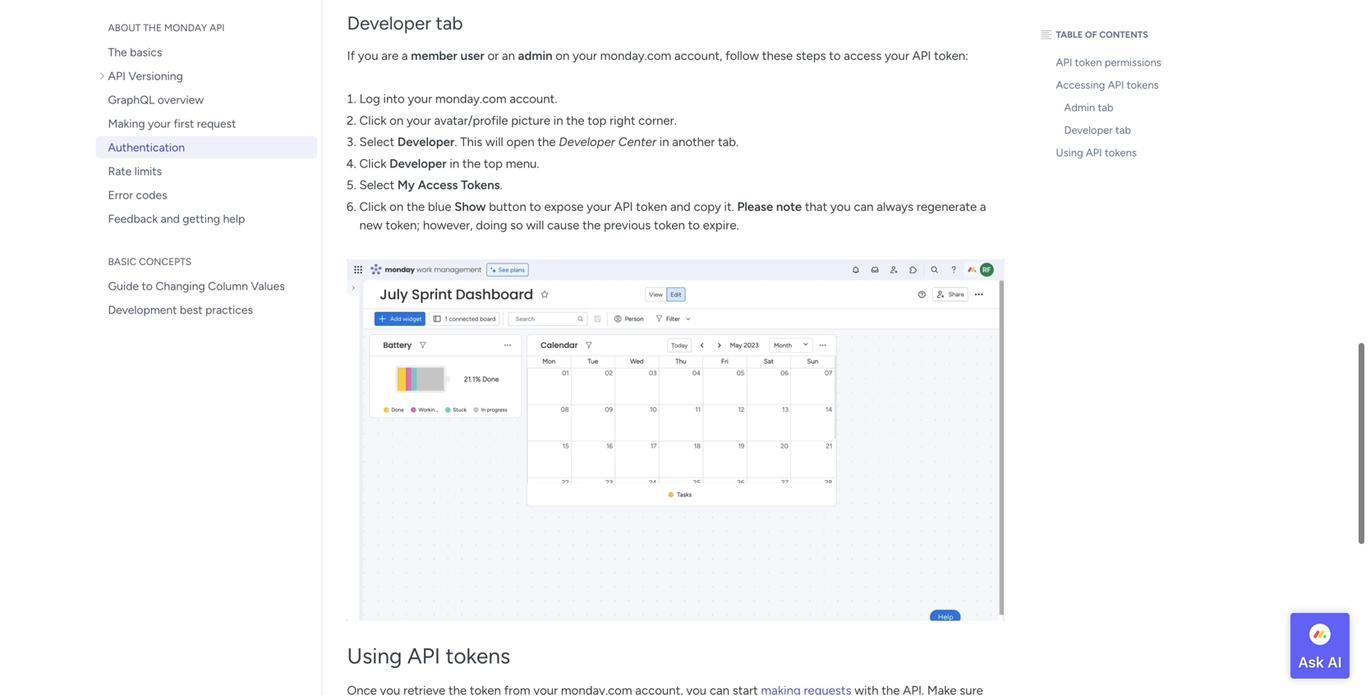 Task type: describe. For each thing, give the bounding box(es) containing it.
show subpages for api versioning image
[[100, 70, 108, 82]]

about the monday api
[[108, 22, 225, 34]]

my
[[398, 178, 415, 193]]

please
[[737, 200, 773, 214]]

column
[[208, 279, 248, 293]]

the basics
[[108, 45, 162, 59]]

development best practices link
[[96, 299, 318, 321]]

1 vertical spatial top
[[484, 156, 503, 171]]

admin
[[1064, 101, 1095, 114]]

making your first request link
[[96, 113, 318, 135]]

these
[[762, 49, 793, 63]]

the up token;
[[407, 200, 425, 214]]

ai
[[1328, 654, 1342, 672]]

a inside that you can always regenerate a new token; however, doing so will cause the previous token to expire.
[[980, 200, 986, 214]]

1 select from the top
[[359, 135, 394, 150]]

0 horizontal spatial and
[[161, 212, 180, 226]]

project logo image
[[1307, 622, 1333, 648]]

help
[[223, 212, 245, 226]]

the basics link
[[96, 41, 318, 63]]

if
[[347, 49, 355, 63]]

are
[[381, 49, 399, 63]]

making
[[108, 117, 145, 131]]

can
[[854, 200, 874, 214]]

developer tab link
[[1045, 119, 1218, 142]]

token:
[[934, 49, 969, 63]]

versioning
[[128, 69, 183, 83]]

ask
[[1298, 654, 1324, 672]]

error
[[108, 188, 133, 202]]

overview
[[158, 93, 204, 107]]

values
[[251, 279, 285, 293]]

account,
[[674, 49, 722, 63]]

new
[[359, 218, 383, 233]]

previous
[[604, 218, 651, 233]]

developer up are
[[347, 12, 431, 34]]

doing
[[476, 218, 507, 233]]

picture
[[511, 113, 550, 128]]

it.
[[724, 200, 734, 214]]

feedback and getting help
[[108, 212, 245, 226]]

making your first request
[[108, 117, 236, 131]]

an
[[502, 49, 515, 63]]

the right picture
[[566, 113, 585, 128]]

authentication link
[[96, 136, 318, 159]]

0 vertical spatial .
[[455, 135, 457, 150]]

to right guide
[[142, 279, 153, 293]]

on inside log into your monday.com account. click on your avatar/profile picture in the top right corner. select developer . this will open the developer center in another tab. click developer in the top menu. select my access tokens .
[[390, 113, 404, 128]]

0 horizontal spatial in
[[450, 156, 459, 171]]

rate
[[108, 164, 132, 178]]

developer up my
[[390, 156, 447, 171]]

the right open
[[538, 135, 556, 150]]

2 select from the top
[[359, 178, 394, 193]]

to right button
[[529, 200, 541, 214]]

access
[[844, 49, 882, 63]]

show
[[454, 200, 486, 214]]

log into your monday.com account. click on your avatar/profile picture in the top right corner. select developer . this will open the developer center in another tab. click developer in the top menu. select my access tokens .
[[359, 92, 739, 193]]

graphql
[[108, 93, 155, 107]]

you for if
[[358, 49, 378, 63]]

request
[[197, 117, 236, 131]]

click on the blue show button to expose your api token and copy it. please note
[[359, 200, 802, 214]]

ask ai button
[[1291, 614, 1350, 679]]

codes
[[136, 188, 167, 202]]

api versioning
[[108, 69, 183, 83]]

1 horizontal spatial and
[[670, 200, 691, 214]]

token inside that you can always regenerate a new token; however, doing so will cause the previous token to expire.
[[654, 218, 685, 233]]

log
[[359, 92, 380, 107]]

tab for "developer tab" link
[[1115, 124, 1131, 137]]

note
[[776, 200, 802, 214]]

concepts
[[139, 256, 192, 268]]

tokens for accessing api tokens link
[[1127, 78, 1159, 92]]

0 vertical spatial in
[[553, 113, 563, 128]]

feedback
[[108, 212, 158, 226]]

tokens
[[461, 178, 500, 193]]

copy
[[694, 200, 721, 214]]

monday.com inside log into your monday.com account. click on your avatar/profile picture in the top right corner. select developer . this will open the developer center in another tab. click developer in the top menu. select my access tokens .
[[435, 92, 507, 107]]

guide to changing column values
[[108, 279, 285, 293]]

or
[[488, 49, 499, 63]]

0 horizontal spatial a
[[402, 49, 408, 63]]

that you can always regenerate a new token; however, doing so will cause the previous token to expire.
[[359, 200, 986, 233]]

always
[[877, 200, 914, 214]]

account.
[[510, 92, 557, 107]]

developer down the right
[[559, 135, 615, 150]]

graphql overview
[[108, 93, 204, 107]]

basic
[[108, 256, 137, 268]]

token;
[[386, 218, 420, 233]]

changing
[[156, 279, 205, 293]]

however,
[[423, 218, 473, 233]]

api versioning link
[[96, 65, 318, 87]]

button
[[489, 200, 526, 214]]

the inside that you can always regenerate a new token; however, doing so will cause the previous token to expire.
[[583, 218, 601, 233]]

another
[[672, 135, 715, 150]]

user
[[461, 49, 485, 63]]

corner.
[[638, 113, 677, 128]]

the
[[108, 45, 127, 59]]

0 vertical spatial using
[[1056, 146, 1083, 159]]

open
[[506, 135, 535, 150]]

api token permissions link
[[1037, 51, 1218, 74]]

0 vertical spatial on
[[556, 49, 570, 63]]

to inside that you can always regenerate a new token; however, doing so will cause the previous token to expire.
[[688, 218, 700, 233]]

avatar/profile
[[434, 113, 508, 128]]

expire.
[[703, 218, 739, 233]]

3 click from the top
[[359, 200, 387, 214]]

tab.
[[718, 135, 739, 150]]

best
[[180, 303, 203, 317]]



Task type: vqa. For each thing, say whether or not it's contained in the screenshot.
the bottommost need
no



Task type: locate. For each thing, give the bounding box(es) containing it.
token up accessing
[[1075, 56, 1102, 69]]

2 vertical spatial click
[[359, 200, 387, 214]]

your down graphql overview
[[148, 117, 171, 131]]

on up token;
[[390, 200, 404, 214]]

1 horizontal spatial using api tokens
[[1056, 146, 1137, 159]]

select down 'log'
[[359, 135, 394, 150]]

developer
[[347, 12, 431, 34], [1064, 124, 1113, 137], [398, 135, 455, 150], [559, 135, 615, 150], [390, 156, 447, 171]]

in right picture
[[553, 113, 563, 128]]

a right are
[[402, 49, 408, 63]]

0 vertical spatial select
[[359, 135, 394, 150]]

admin tab
[[1064, 101, 1114, 114]]

will right the this
[[486, 135, 503, 150]]

steps
[[796, 49, 826, 63]]

1 vertical spatial on
[[390, 113, 404, 128]]

0 horizontal spatial top
[[484, 156, 503, 171]]

in down corner.
[[659, 135, 669, 150]]

menu.
[[506, 156, 539, 171]]

developer tab down admin tab
[[1064, 124, 1131, 137]]

graphql overview link
[[96, 89, 318, 111]]

expose
[[544, 200, 584, 214]]

and left copy
[[670, 200, 691, 214]]

tokens for the using api tokens link
[[1105, 146, 1137, 159]]

this
[[460, 135, 482, 150]]

0 vertical spatial tokens
[[1127, 78, 1159, 92]]

top up tokens
[[484, 156, 503, 171]]

1 vertical spatial will
[[526, 218, 544, 233]]

2 horizontal spatial in
[[659, 135, 669, 150]]

using api tokens link
[[1037, 142, 1218, 164]]

0 vertical spatial monday.com
[[600, 49, 671, 63]]

1 horizontal spatial monday.com
[[600, 49, 671, 63]]

. up button
[[500, 178, 503, 193]]

your up previous
[[587, 200, 611, 214]]

1 vertical spatial developer tab
[[1064, 124, 1131, 137]]

2 horizontal spatial tab
[[1115, 124, 1131, 137]]

about
[[108, 22, 141, 34]]

1 vertical spatial using
[[347, 644, 402, 669]]

guide to changing column values link
[[96, 275, 318, 297]]

0 vertical spatial using api tokens
[[1056, 146, 1137, 159]]

to
[[829, 49, 841, 63], [529, 200, 541, 214], [688, 218, 700, 233], [142, 279, 153, 293]]

monday.com left account,
[[600, 49, 671, 63]]

you inside that you can always regenerate a new token; however, doing so will cause the previous token to expire.
[[830, 200, 851, 214]]

ask ai
[[1298, 654, 1342, 672]]

follow
[[725, 49, 759, 63]]

admin
[[518, 49, 553, 63]]

1 horizontal spatial top
[[588, 113, 607, 128]]

0 horizontal spatial will
[[486, 135, 503, 150]]

1 vertical spatial tokens
[[1105, 146, 1137, 159]]

cause
[[547, 218, 579, 233]]

1 vertical spatial tab
[[1098, 101, 1114, 114]]

1 horizontal spatial a
[[980, 200, 986, 214]]

0 horizontal spatial monday.com
[[435, 92, 507, 107]]

0 horizontal spatial .
[[455, 135, 457, 150]]

1 vertical spatial select
[[359, 178, 394, 193]]

your right the access
[[885, 49, 909, 63]]

1 horizontal spatial tab
[[1098, 101, 1114, 114]]

1 vertical spatial token
[[636, 200, 667, 214]]

admin tab link
[[1045, 97, 1218, 119]]

top
[[588, 113, 607, 128], [484, 156, 503, 171]]

center
[[618, 135, 656, 150]]

api token permissions
[[1056, 56, 1162, 69]]

permissions
[[1105, 56, 1162, 69]]

the up basics
[[143, 22, 162, 34]]

error codes link
[[96, 184, 318, 206]]

will
[[486, 135, 503, 150], [526, 218, 544, 233]]

1 vertical spatial using api tokens
[[347, 644, 510, 669]]

practices
[[205, 303, 253, 317]]

2 vertical spatial on
[[390, 200, 404, 214]]

to right steps
[[829, 49, 841, 63]]

development
[[108, 303, 177, 317]]

0 horizontal spatial developer tab
[[347, 12, 463, 34]]

your right admin
[[573, 49, 597, 63]]

2 vertical spatial in
[[450, 156, 459, 171]]

rate limits
[[108, 164, 162, 178]]

developer down admin tab
[[1064, 124, 1113, 137]]

your right into
[[408, 92, 432, 107]]

using
[[1056, 146, 1083, 159], [347, 644, 402, 669]]

limits
[[135, 164, 162, 178]]

using api tokens
[[1056, 146, 1137, 159], [347, 644, 510, 669]]

1 horizontal spatial you
[[830, 200, 851, 214]]

getting
[[183, 212, 220, 226]]

in
[[553, 113, 563, 128], [659, 135, 669, 150], [450, 156, 459, 171]]

0 vertical spatial developer tab
[[347, 12, 463, 34]]

1 vertical spatial in
[[659, 135, 669, 150]]

token up previous
[[636, 200, 667, 214]]

select left my
[[359, 178, 394, 193]]

tab for admin tab link
[[1098, 101, 1114, 114]]

0 horizontal spatial using api tokens
[[347, 644, 510, 669]]

member
[[411, 49, 458, 63]]

accessing api tokens
[[1056, 78, 1159, 92]]

guide
[[108, 279, 139, 293]]

token
[[1075, 56, 1102, 69], [636, 200, 667, 214], [654, 218, 685, 233]]

0 horizontal spatial using
[[347, 644, 402, 669]]

tab down the accessing api tokens at the right top
[[1098, 101, 1114, 114]]

and down codes
[[161, 212, 180, 226]]

your left avatar/profile
[[407, 113, 431, 128]]

.
[[455, 135, 457, 150], [500, 178, 503, 193]]

you left can
[[830, 200, 851, 214]]

a
[[402, 49, 408, 63], [980, 200, 986, 214]]

. left the this
[[455, 135, 457, 150]]

click
[[359, 113, 387, 128], [359, 156, 387, 171], [359, 200, 387, 214]]

api
[[210, 22, 225, 34], [912, 49, 931, 63], [1056, 56, 1072, 69], [108, 69, 126, 83], [1108, 78, 1124, 92], [1086, 146, 1102, 159], [614, 200, 633, 214], [407, 644, 440, 669]]

developer up access
[[398, 135, 455, 150]]

developer tab inside "developer tab" link
[[1064, 124, 1131, 137]]

your
[[573, 49, 597, 63], [885, 49, 909, 63], [408, 92, 432, 107], [407, 113, 431, 128], [148, 117, 171, 131], [587, 200, 611, 214]]

tab inside admin tab link
[[1098, 101, 1114, 114]]

1 horizontal spatial developer tab
[[1064, 124, 1131, 137]]

will inside that you can always regenerate a new token; however, doing so will cause the previous token to expire.
[[526, 218, 544, 233]]

will right so
[[526, 218, 544, 233]]

feedback and getting help link
[[96, 208, 318, 230]]

top left the right
[[588, 113, 607, 128]]

will inside log into your monday.com account. click on your avatar/profile picture in the top right corner. select developer . this will open the developer center in another tab. click developer in the top menu. select my access tokens .
[[486, 135, 503, 150]]

if you are a member user or an admin on your monday.com account, follow these steps to access your api token:
[[347, 49, 969, 63]]

rate limits link
[[96, 160, 318, 182]]

1 vertical spatial monday.com
[[435, 92, 507, 107]]

monday.com up avatar/profile
[[435, 92, 507, 107]]

error codes
[[108, 188, 167, 202]]

to down copy
[[688, 218, 700, 233]]

1 horizontal spatial will
[[526, 218, 544, 233]]

token right previous
[[654, 218, 685, 233]]

blue
[[428, 200, 451, 214]]

0 vertical spatial click
[[359, 113, 387, 128]]

1 vertical spatial click
[[359, 156, 387, 171]]

the down the "click on the blue show button to expose your api token and copy it. please note"
[[583, 218, 601, 233]]

2 vertical spatial tokens
[[446, 644, 510, 669]]

0 horizontal spatial you
[[358, 49, 378, 63]]

you for that
[[830, 200, 851, 214]]

the
[[143, 22, 162, 34], [566, 113, 585, 128], [538, 135, 556, 150], [462, 156, 481, 171], [407, 200, 425, 214], [583, 218, 601, 233]]

tab
[[436, 12, 463, 34], [1098, 101, 1114, 114], [1115, 124, 1131, 137]]

monday.com
[[600, 49, 671, 63], [435, 92, 507, 107]]

1 vertical spatial a
[[980, 200, 986, 214]]

access
[[418, 178, 458, 193]]

1 horizontal spatial using
[[1056, 146, 1083, 159]]

0 vertical spatial a
[[402, 49, 408, 63]]

basic concepts
[[108, 256, 192, 268]]

into
[[383, 92, 405, 107]]

1 vertical spatial you
[[830, 200, 851, 214]]

on down into
[[390, 113, 404, 128]]

tab up member
[[436, 12, 463, 34]]

0 vertical spatial top
[[588, 113, 607, 128]]

tab inside "developer tab" link
[[1115, 124, 1131, 137]]

0 vertical spatial you
[[358, 49, 378, 63]]

developer tab up are
[[347, 12, 463, 34]]

1 vertical spatial .
[[500, 178, 503, 193]]

so
[[510, 218, 523, 233]]

tab up the using api tokens link
[[1115, 124, 1131, 137]]

0 horizontal spatial tab
[[436, 12, 463, 34]]

right
[[610, 113, 635, 128]]

on right admin
[[556, 49, 570, 63]]

regenerate
[[917, 200, 977, 214]]

select
[[359, 135, 394, 150], [359, 178, 394, 193]]

accessing
[[1056, 78, 1105, 92]]

1 click from the top
[[359, 113, 387, 128]]

a right regenerate at the top of page
[[980, 200, 986, 214]]

accessing api tokens link
[[1037, 74, 1218, 97]]

in up access
[[450, 156, 459, 171]]

2 vertical spatial tab
[[1115, 124, 1131, 137]]

the down the this
[[462, 156, 481, 171]]

2 click from the top
[[359, 156, 387, 171]]

0 vertical spatial tab
[[436, 12, 463, 34]]

development best practices
[[108, 303, 253, 317]]

2 vertical spatial token
[[654, 218, 685, 233]]

basics
[[130, 45, 162, 59]]

1 horizontal spatial in
[[553, 113, 563, 128]]

1 horizontal spatial .
[[500, 178, 503, 193]]

you right if
[[358, 49, 378, 63]]

0 vertical spatial token
[[1075, 56, 1102, 69]]

0 vertical spatial will
[[486, 135, 503, 150]]



